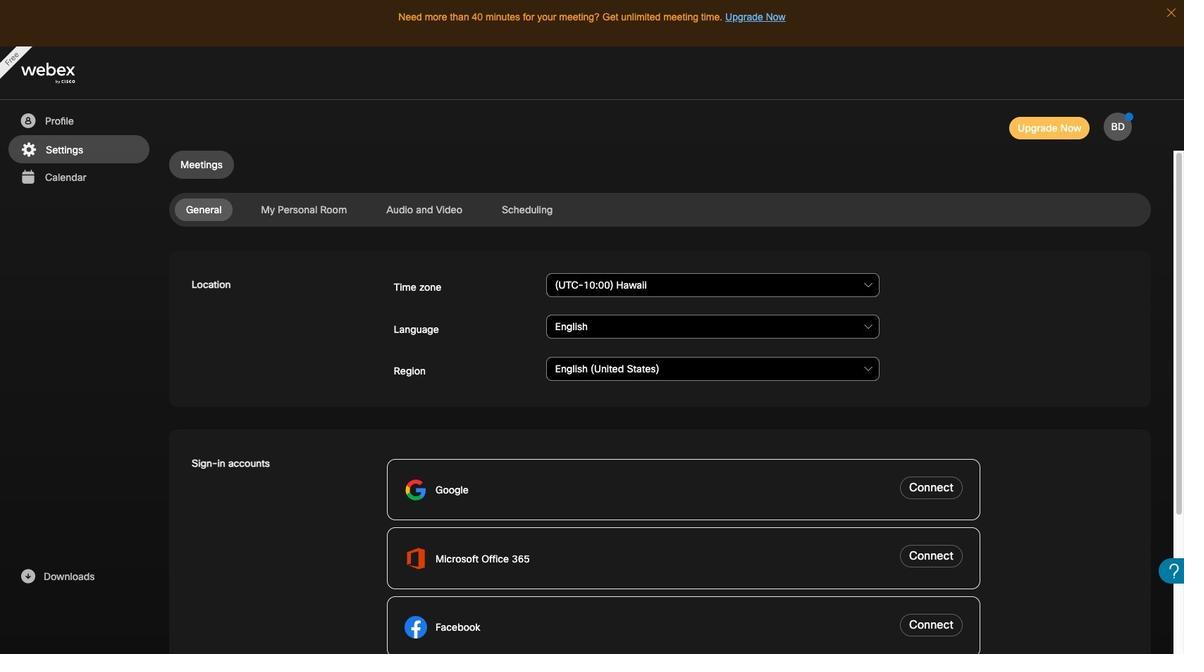 Task type: locate. For each thing, give the bounding box(es) containing it.
1 vertical spatial tab list
[[169, 199, 1151, 221]]

None text field
[[546, 315, 880, 339], [546, 357, 880, 381], [546, 315, 880, 339], [546, 357, 880, 381]]

mds meetings_filled image
[[19, 169, 37, 186]]

1 tab list from the top
[[169, 151, 1151, 179]]

cisco webex image
[[21, 63, 106, 84]]

None text field
[[546, 274, 880, 297]]

0 vertical spatial tab list
[[169, 151, 1151, 179]]

tab list
[[169, 151, 1151, 179], [169, 199, 1151, 221]]

banner
[[0, 47, 1184, 100]]

mds people circle_filled image
[[19, 113, 37, 130]]



Task type: vqa. For each thing, say whether or not it's contained in the screenshot.
Cisco Webex image at the top left of the page
yes



Task type: describe. For each thing, give the bounding box(es) containing it.
mds content download_filled image
[[19, 569, 37, 586]]

mds settings_filled image
[[20, 142, 37, 159]]

2 tab list from the top
[[169, 199, 1151, 221]]



